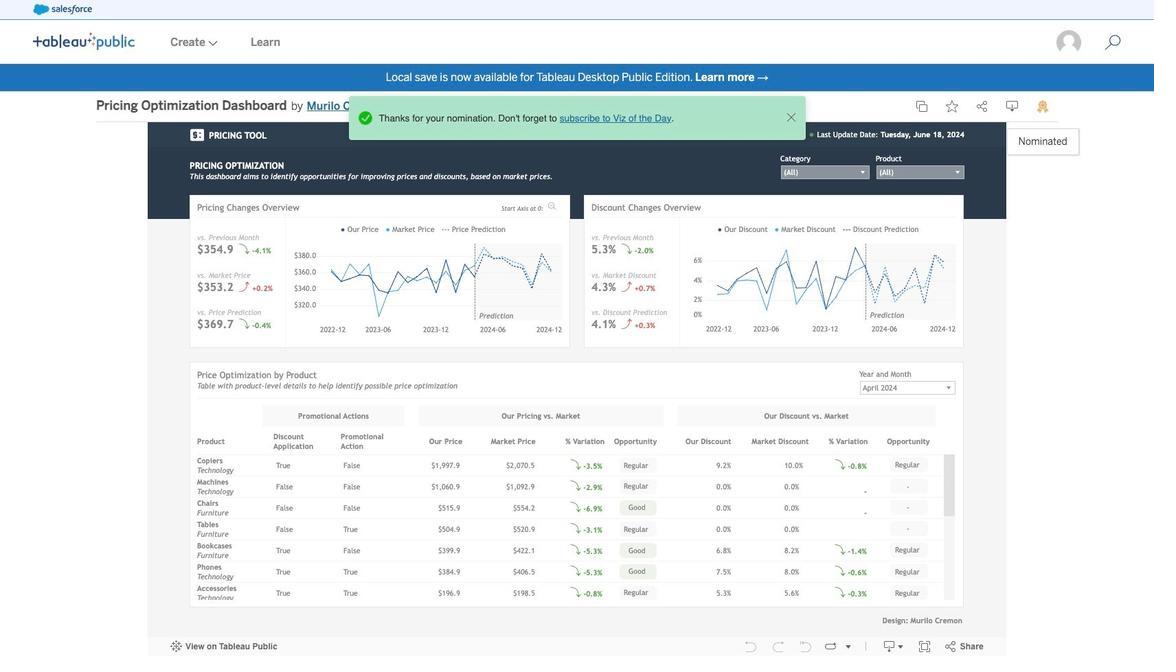 Task type: locate. For each thing, give the bounding box(es) containing it.
salesforce logo image
[[33, 4, 92, 15]]

go to search image
[[1088, 34, 1138, 51]]

christina.overa image
[[1055, 29, 1083, 56]]

alert
[[354, 107, 782, 129]]

logo image
[[33, 32, 135, 50]]

nominate for viz of the day image
[[1037, 100, 1049, 113]]

make a copy image
[[916, 100, 928, 113]]



Task type: vqa. For each thing, say whether or not it's contained in the screenshot.
create icon at the top of page
yes



Task type: describe. For each thing, give the bounding box(es) containing it.
download image
[[1006, 100, 1019, 113]]

create image
[[205, 41, 218, 46]]

share image
[[976, 100, 989, 113]]

favorite button image
[[946, 100, 958, 113]]



